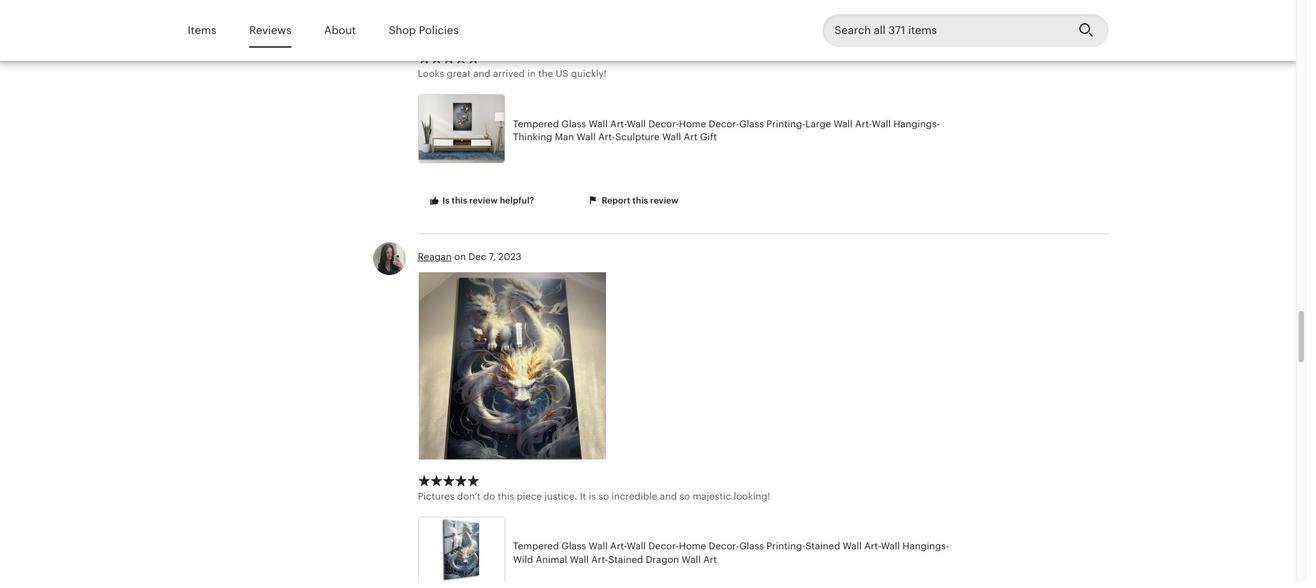 Task type: describe. For each thing, give the bounding box(es) containing it.
tempered for wild
[[513, 541, 559, 552]]

review for report this review
[[651, 196, 679, 206]]

quickly!
[[571, 68, 607, 79]]

0 vertical spatial stained
[[806, 541, 841, 552]]

items
[[188, 24, 217, 37]]

on for lance
[[448, 29, 460, 40]]

do
[[483, 491, 495, 502]]

great
[[447, 68, 471, 79]]

home for wall
[[679, 541, 707, 552]]

2 so from the left
[[680, 491, 691, 502]]

looks
[[418, 68, 445, 79]]

items link
[[188, 15, 217, 46]]

shop policies
[[389, 24, 459, 37]]

about link
[[324, 15, 356, 46]]

glass left large
[[740, 118, 764, 129]]

is
[[589, 491, 596, 502]]

wild
[[513, 555, 534, 566]]

this for report
[[633, 196, 648, 206]]

it
[[580, 491, 587, 502]]

review for is this review helpful?
[[470, 196, 498, 206]]

this for is
[[452, 196, 468, 206]]

reviews link
[[249, 15, 292, 46]]

is this review helpful?
[[441, 196, 534, 206]]

helpful?
[[500, 196, 534, 206]]

large
[[806, 118, 832, 129]]

0 horizontal spatial and
[[474, 68, 491, 79]]

majestic
[[693, 491, 732, 502]]

looking!
[[734, 491, 771, 502]]

reagan on dec 7, 2023
[[418, 251, 522, 262]]

glass down looking!
[[740, 541, 764, 552]]

incredible
[[612, 491, 658, 502]]

dec for 7,
[[469, 251, 487, 262]]

on for reagan
[[455, 251, 466, 262]]

home for art
[[679, 118, 707, 129]]

dragon
[[646, 555, 680, 566]]

reagan link
[[418, 251, 452, 262]]

tempered for thinking
[[513, 118, 559, 129]]

the
[[539, 68, 554, 79]]

1 vertical spatial and
[[660, 491, 677, 502]]

report this review
[[600, 196, 679, 206]]

tempered glass wall art-wall decor-home decor-glass printing-large wall art-wall hangings- thinking man wall art-sculpture wall art gift
[[513, 118, 941, 143]]

lance
[[418, 29, 445, 40]]

pictures don't do this piece justice. it is so incredible and so majestic looking!
[[418, 491, 771, 502]]

policies
[[419, 24, 459, 37]]

tempered glass wall art-wall decor-home decor-glass printing-stained wall art-wall hangings- wild animal wall art-stained dragon wall art
[[513, 541, 950, 566]]

arrived
[[493, 68, 525, 79]]

2023 for reagan on dec 7, 2023
[[499, 251, 522, 262]]

shop policies link
[[389, 15, 459, 46]]

pictures
[[418, 491, 455, 502]]

printing- for large
[[767, 118, 806, 129]]

Search all 371 items text field
[[823, 14, 1068, 47]]

dec for 9,
[[462, 29, 480, 40]]

1 vertical spatial stained
[[609, 555, 644, 566]]



Task type: vqa. For each thing, say whether or not it's contained in the screenshot.
this
yes



Task type: locate. For each thing, give the bounding box(es) containing it.
printing- for stained
[[767, 541, 806, 552]]

printing- inside tempered glass wall art-wall decor-home decor-glass printing-stained wall art-wall hangings- wild animal wall art-stained dragon wall art
[[767, 541, 806, 552]]

0 vertical spatial and
[[474, 68, 491, 79]]

man
[[555, 132, 574, 143]]

wall
[[589, 118, 608, 129], [627, 118, 646, 129], [834, 118, 853, 129], [872, 118, 891, 129], [577, 132, 596, 143], [663, 132, 682, 143], [589, 541, 608, 552], [627, 541, 646, 552], [843, 541, 862, 552], [881, 541, 901, 552], [570, 555, 589, 566], [682, 555, 701, 566]]

and right great
[[474, 68, 491, 79]]

glass
[[562, 118, 586, 129], [740, 118, 764, 129], [562, 541, 586, 552], [740, 541, 764, 552]]

1 vertical spatial tempered
[[513, 541, 559, 552]]

1 horizontal spatial so
[[680, 491, 691, 502]]

printing-
[[767, 118, 806, 129], [767, 541, 806, 552]]

this
[[452, 196, 468, 206], [633, 196, 648, 206], [498, 491, 515, 502]]

sculpture
[[616, 132, 660, 143]]

is this review helpful? button
[[418, 189, 545, 214]]

0 vertical spatial dec
[[462, 29, 480, 40]]

tempered
[[513, 118, 559, 129], [513, 541, 559, 552]]

1 so from the left
[[599, 491, 609, 502]]

art left gift
[[684, 132, 698, 143]]

1 horizontal spatial art
[[704, 555, 717, 566]]

2 tempered from the top
[[513, 541, 559, 552]]

1 horizontal spatial review
[[651, 196, 679, 206]]

decor- up dragon
[[649, 541, 679, 552]]

0 vertical spatial on
[[448, 29, 460, 40]]

on right 'lance' link
[[448, 29, 460, 40]]

home up dragon
[[679, 541, 707, 552]]

glass up man
[[562, 118, 586, 129]]

home inside tempered glass wall art-wall decor-home decor-glass printing-stained wall art-wall hangings- wild animal wall art-stained dragon wall art
[[679, 541, 707, 552]]

this right report
[[633, 196, 648, 206]]

tempered glass wall art-wall decor-home decor-glass printing-large wall art-wall hangings- thinking man wall art-sculpture wall art gift link
[[418, 94, 956, 168]]

glass up animal
[[562, 541, 586, 552]]

2 printing- from the top
[[767, 541, 806, 552]]

1 horizontal spatial and
[[660, 491, 677, 502]]

2023 right 7, at the top left of the page
[[499, 251, 522, 262]]

art inside tempered glass wall art-wall decor-home decor-glass printing-stained wall art-wall hangings- wild animal wall art-stained dragon wall art
[[704, 555, 717, 566]]

1 vertical spatial hangings-
[[903, 541, 950, 552]]

tempered up the wild
[[513, 541, 559, 552]]

0 vertical spatial 2023
[[493, 29, 517, 40]]

decor- down majestic
[[709, 541, 740, 552]]

reagan trinh added a photo of their purchase image
[[419, 273, 606, 460]]

home inside tempered glass wall art-wall decor-home decor-glass printing-large wall art-wall hangings- thinking man wall art-sculpture wall art gift
[[679, 118, 707, 129]]

1 vertical spatial on
[[455, 251, 466, 262]]

printing- inside tempered glass wall art-wall decor-home decor-glass printing-large wall art-wall hangings- thinking man wall art-sculpture wall art gift
[[767, 118, 806, 129]]

1 horizontal spatial stained
[[806, 541, 841, 552]]

1 vertical spatial art
[[704, 555, 717, 566]]

0 vertical spatial hangings-
[[894, 118, 941, 129]]

2023 for lance on dec 9, 2023
[[493, 29, 517, 40]]

art right dragon
[[704, 555, 717, 566]]

in
[[528, 68, 536, 79]]

home
[[679, 118, 707, 129], [679, 541, 707, 552]]

art inside tempered glass wall art-wall decor-home decor-glass printing-large wall art-wall hangings- thinking man wall art-sculpture wall art gift
[[684, 132, 698, 143]]

tempered inside tempered glass wall art-wall decor-home decor-glass printing-large wall art-wall hangings- thinking man wall art-sculpture wall art gift
[[513, 118, 559, 129]]

1 horizontal spatial this
[[498, 491, 515, 502]]

gift
[[700, 132, 717, 143]]

thinking
[[513, 132, 553, 143]]

decor- up sculpture
[[649, 118, 679, 129]]

0 vertical spatial printing-
[[767, 118, 806, 129]]

1 vertical spatial dec
[[469, 251, 487, 262]]

looks great and arrived in the us quickly!
[[418, 68, 607, 79]]

hangings- for tempered glass wall art-wall decor-home decor-glass printing-large wall art-wall hangings- thinking man wall art-sculpture wall art gift
[[894, 118, 941, 129]]

1 vertical spatial 2023
[[499, 251, 522, 262]]

2023
[[493, 29, 517, 40], [499, 251, 522, 262]]

0 horizontal spatial review
[[470, 196, 498, 206]]

1 review from the left
[[470, 196, 498, 206]]

1 vertical spatial printing-
[[767, 541, 806, 552]]

0 vertical spatial art
[[684, 132, 698, 143]]

1 printing- from the top
[[767, 118, 806, 129]]

0 vertical spatial tempered
[[513, 118, 559, 129]]

2 home from the top
[[679, 541, 707, 552]]

home up gift
[[679, 118, 707, 129]]

on right reagan link
[[455, 251, 466, 262]]

hangings- inside tempered glass wall art-wall decor-home decor-glass printing-large wall art-wall hangings- thinking man wall art-sculpture wall art gift
[[894, 118, 941, 129]]

stained
[[806, 541, 841, 552], [609, 555, 644, 566]]

dec
[[462, 29, 480, 40], [469, 251, 487, 262]]

0 horizontal spatial art
[[684, 132, 698, 143]]

0 horizontal spatial this
[[452, 196, 468, 206]]

art-
[[611, 118, 627, 129], [856, 118, 872, 129], [599, 132, 616, 143], [611, 541, 627, 552], [865, 541, 881, 552], [592, 555, 609, 566]]

report
[[602, 196, 631, 206]]

review right report
[[651, 196, 679, 206]]

this right do
[[498, 491, 515, 502]]

tempered glass wall art-wall decor-home decor-glass printing-stained wall art-wall hangings- wild animal wall art-stained dragon wall art link
[[418, 517, 956, 583]]

lance link
[[418, 29, 445, 40]]

reviews
[[249, 24, 292, 37]]

hangings- for tempered glass wall art-wall decor-home decor-glass printing-stained wall art-wall hangings- wild animal wall art-stained dragon wall art
[[903, 541, 950, 552]]

dec left 9,
[[462, 29, 480, 40]]

on
[[448, 29, 460, 40], [455, 251, 466, 262]]

this right is
[[452, 196, 468, 206]]

dec left 7, at the top left of the page
[[469, 251, 487, 262]]

so
[[599, 491, 609, 502], [680, 491, 691, 502]]

about
[[324, 24, 356, 37]]

review
[[470, 196, 498, 206], [651, 196, 679, 206]]

justice.
[[545, 491, 578, 502]]

1 vertical spatial home
[[679, 541, 707, 552]]

0 horizontal spatial stained
[[609, 555, 644, 566]]

tempered inside tempered glass wall art-wall decor-home decor-glass printing-stained wall art-wall hangings- wild animal wall art-stained dragon wall art
[[513, 541, 559, 552]]

art
[[684, 132, 698, 143], [704, 555, 717, 566]]

tempered up thinking
[[513, 118, 559, 129]]

animal
[[536, 555, 568, 566]]

decor- up gift
[[709, 118, 740, 129]]

and right incredible
[[660, 491, 677, 502]]

hangings- inside tempered glass wall art-wall decor-home decor-glass printing-stained wall art-wall hangings- wild animal wall art-stained dragon wall art
[[903, 541, 950, 552]]

9,
[[483, 29, 491, 40]]

1 home from the top
[[679, 118, 707, 129]]

lance on dec 9, 2023
[[418, 29, 517, 40]]

0 horizontal spatial so
[[599, 491, 609, 502]]

review left the helpful? at the top left
[[470, 196, 498, 206]]

report this review button
[[577, 189, 689, 214]]

decor-
[[649, 118, 679, 129], [709, 118, 740, 129], [649, 541, 679, 552], [709, 541, 740, 552]]

2023 right 9,
[[493, 29, 517, 40]]

0 vertical spatial home
[[679, 118, 707, 129]]

is
[[443, 196, 450, 206]]

shop
[[389, 24, 416, 37]]

hangings-
[[894, 118, 941, 129], [903, 541, 950, 552]]

us
[[556, 68, 569, 79]]

and
[[474, 68, 491, 79], [660, 491, 677, 502]]

2 review from the left
[[651, 196, 679, 206]]

2 horizontal spatial this
[[633, 196, 648, 206]]

1 tempered from the top
[[513, 118, 559, 129]]

reagan
[[418, 251, 452, 262]]

so left majestic
[[680, 491, 691, 502]]

piece
[[517, 491, 542, 502]]

don't
[[457, 491, 481, 502]]

7,
[[489, 251, 496, 262]]

so right is
[[599, 491, 609, 502]]



